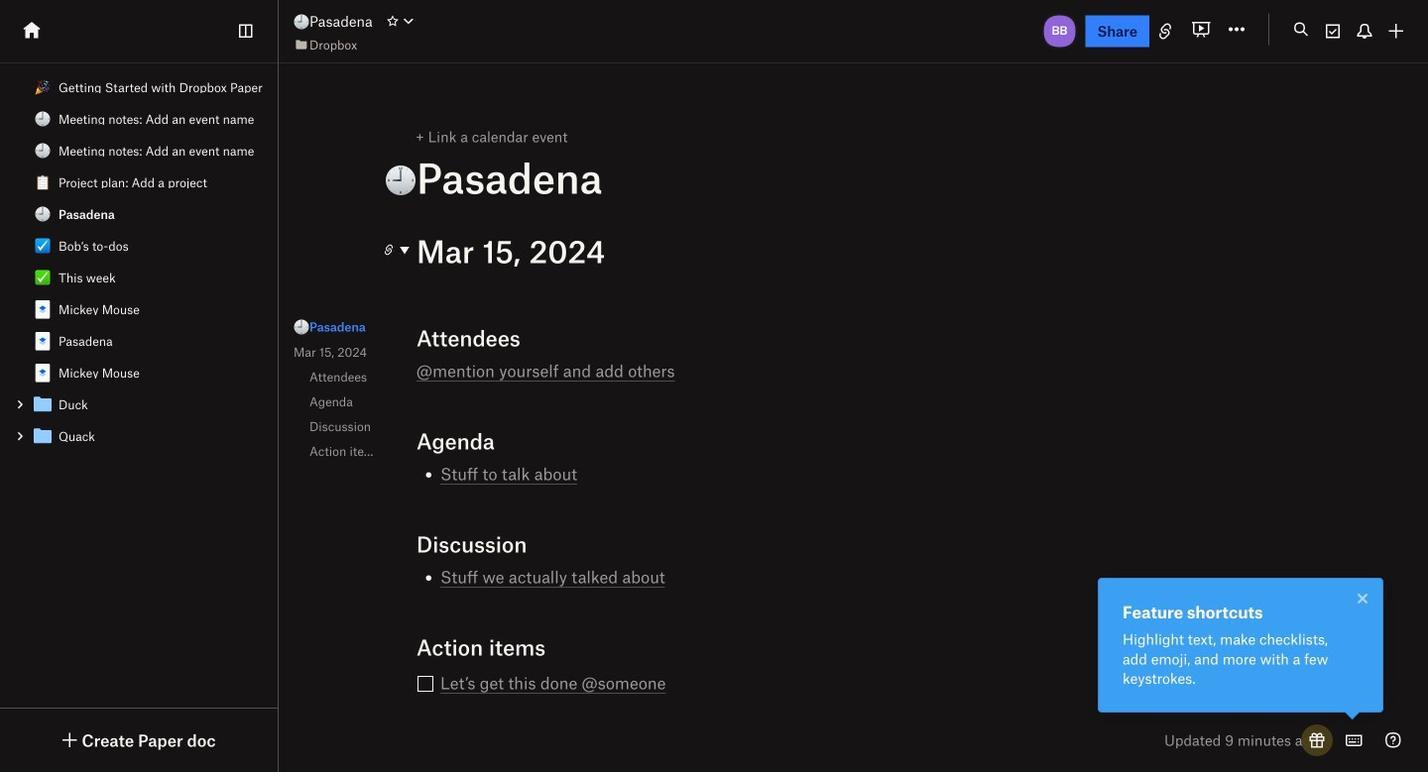 Task type: describe. For each thing, give the bounding box(es) containing it.
1 template content image from the top
[[31, 361, 55, 385]]

close image
[[1351, 587, 1375, 611]]

2 template content image from the top
[[31, 329, 55, 353]]

expand folder image for first template content image from the bottom of the '/ contents' list on the left
[[13, 398, 27, 412]]

party popper image
[[35, 79, 51, 95]]

expand folder image for third template content icon from the top
[[13, 429, 27, 443]]

3 template content image from the top
[[31, 424, 55, 448]]



Task type: vqa. For each thing, say whether or not it's contained in the screenshot.
2nd sample file.pdf image from the top
no



Task type: locate. For each thing, give the bounding box(es) containing it.
0 vertical spatial template content image
[[31, 298, 55, 321]]

check mark button image
[[35, 270, 51, 286]]

1 expand folder image from the top
[[13, 398, 27, 412]]

1 vertical spatial template content image
[[31, 329, 55, 353]]

template content image
[[31, 298, 55, 321], [31, 329, 55, 353], [31, 424, 55, 448]]

heading
[[385, 152, 1121, 202]]

/ contents list
[[0, 71, 277, 452]]

0 vertical spatial template content image
[[31, 361, 55, 385]]

1 template content image from the top
[[31, 298, 55, 321]]

0 vertical spatial expand folder image
[[13, 398, 27, 412]]

nine o'clock image
[[35, 111, 51, 127]]

check box with check image
[[35, 238, 51, 254]]

nine o'clock image
[[294, 14, 309, 30], [35, 143, 51, 159], [35, 206, 51, 222], [294, 319, 309, 335]]

clipboard image
[[35, 175, 51, 190]]

2 template content image from the top
[[31, 393, 55, 417]]

template content image
[[31, 361, 55, 385], [31, 393, 55, 417]]

1 vertical spatial template content image
[[31, 393, 55, 417]]

expand folder image
[[13, 398, 27, 412], [13, 429, 27, 443]]

2 expand folder image from the top
[[13, 429, 27, 443]]

1 vertical spatial expand folder image
[[13, 429, 27, 443]]

navigation
[[273, 295, 402, 485]]

2 vertical spatial template content image
[[31, 424, 55, 448]]

overlay image
[[1351, 587, 1375, 611]]



